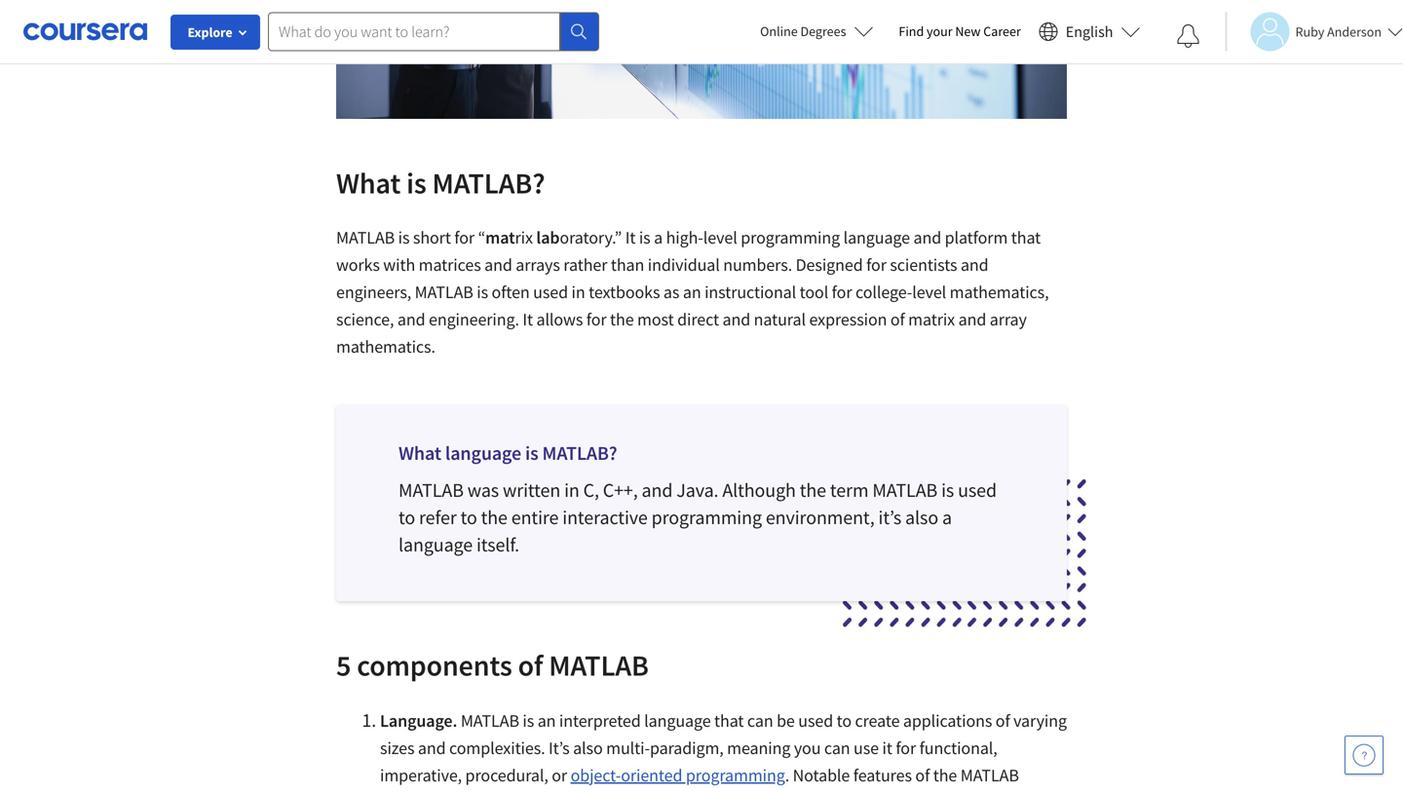 Task type: describe. For each thing, give the bounding box(es) containing it.
often
[[492, 281, 530, 303]]

scientists
[[890, 254, 957, 276]]

also inside 'matlab was written in c, c++, and java. although the term matlab is used to refer to the entire interactive programming environment, it's also a language itself.'
[[905, 505, 938, 530]]

high-
[[666, 227, 703, 248]]

rather
[[564, 254, 607, 276]]

create
[[855, 710, 900, 732]]

mat
[[485, 227, 515, 248]]

matlab up refer
[[399, 478, 464, 502]]

lab
[[536, 227, 560, 248]]

matlab up the it's
[[872, 478, 938, 502]]

allows
[[536, 308, 583, 330]]

the up itself.
[[481, 505, 508, 530]]

you
[[794, 737, 821, 759]]

what for what is matlab?
[[336, 165, 401, 201]]

natural
[[754, 308, 806, 330]]

matlab inside oratory." it is a high-level programming language and platform that works with matrices and arrays rather than individual numbers. designed for scientists and engineers, matlab is often used in textbooks as an instructional tool for college-level mathematics, science, and engineering. it allows for the most direct and natural expression of matrix and array mathematics.
[[415, 281, 473, 303]]

1 vertical spatial matlab?
[[542, 441, 617, 465]]

0 vertical spatial level
[[703, 227, 737, 248]]

direct
[[677, 308, 719, 330]]

online
[[760, 22, 798, 40]]

calculations
[[746, 792, 833, 794]]

used inside matlab is an interpreted language that can be used to create applications of varying sizes and complexities. it's also multi-paradigm, meaning you can use it for functional, imperative, procedural, or
[[798, 710, 833, 732]]

imperative,
[[380, 764, 462, 786]]

it's
[[878, 505, 902, 530]]

in inside . notable features of the matlab language include data visualization, rapid numeric calculations and analyses, and built-in tool
[[1008, 792, 1022, 794]]

find your new career
[[899, 22, 1021, 40]]

notable
[[793, 764, 850, 786]]

5
[[336, 647, 351, 684]]

5 components of matlab
[[336, 647, 655, 684]]

1 vertical spatial can
[[824, 737, 850, 759]]

language up was at the left of page
[[445, 441, 521, 465]]

data
[[507, 792, 540, 794]]

matrices
[[419, 254, 481, 276]]

interactive
[[563, 505, 648, 530]]

and left array
[[959, 308, 986, 330]]

find your new career link
[[889, 19, 1031, 44]]

in inside oratory." it is a high-level programming language and platform that works with matrices and arrays rather than individual numbers. designed for scientists and engineers, matlab is often used in textbooks as an instructional tool for college-level mathematics, science, and engineering. it allows for the most direct and natural expression of matrix and array mathematics.
[[572, 281, 585, 303]]

for right tool
[[832, 281, 852, 303]]

1 horizontal spatial to
[[461, 505, 477, 530]]

object-oriented programming link
[[571, 764, 785, 786]]

[featured image] two co-workers review performance data in a set of visualizations displayed across a series of screens on a wall. image
[[336, 0, 1067, 119]]

mathematics.
[[336, 336, 435, 358]]

object-oriented programming
[[571, 764, 785, 786]]

interpreted
[[559, 710, 641, 732]]

programming inside oratory." it is a high-level programming language and platform that works with matrices and arrays rather than individual numbers. designed for scientists and engineers, matlab is often used in textbooks as an instructional tool for college-level mathematics, science, and engineering. it allows for the most direct and natural expression of matrix and array mathematics.
[[741, 227, 840, 248]]

online degrees
[[760, 22, 846, 40]]

language inside 'matlab was written in c, c++, and java. although the term matlab is used to refer to the entire interactive programming environment, it's also a language itself.'
[[399, 533, 473, 557]]

visualization,
[[543, 792, 638, 794]]

arrays
[[516, 254, 560, 276]]

ruby anderson
[[1296, 23, 1382, 40]]

varying
[[1014, 710, 1067, 732]]

sizes
[[380, 737, 415, 759]]

what for what language is matlab?
[[399, 441, 441, 465]]

0 horizontal spatial to
[[399, 505, 415, 530]]

functional,
[[920, 737, 998, 759]]

language.
[[380, 710, 457, 732]]

engineers,
[[336, 281, 411, 303]]

.
[[785, 764, 789, 786]]

programming inside 'matlab was written in c, c++, and java. although the term matlab is used to refer to the entire interactive programming environment, it's also a language itself.'
[[652, 505, 762, 530]]

"
[[478, 227, 485, 248]]

degrees
[[801, 22, 846, 40]]

works
[[336, 254, 380, 276]]

in inside 'matlab was written in c, c++, and java. although the term matlab is used to refer to the entire interactive programming environment, it's also a language itself.'
[[564, 478, 580, 502]]

help center image
[[1353, 744, 1376, 767]]

matlab was written in c, c++, and java. although the term matlab is used to refer to the entire interactive programming environment, it's also a language itself.
[[399, 478, 997, 557]]

matlab inside . notable features of the matlab language include data visualization, rapid numeric calculations and analyses, and built-in tool
[[961, 764, 1019, 786]]

c++,
[[603, 478, 638, 502]]

anderson
[[1327, 23, 1382, 40]]

an inside oratory." it is a high-level programming language and platform that works with matrices and arrays rather than individual numbers. designed for scientists and engineers, matlab is often used in textbooks as an instructional tool for college-level mathematics, science, and engineering. it allows for the most direct and natural expression of matrix and array mathematics.
[[683, 281, 701, 303]]

object-
[[571, 764, 621, 786]]

what language is matlab?
[[399, 441, 617, 465]]

oriented
[[621, 764, 682, 786]]

numbers.
[[723, 254, 792, 276]]

and up mathematics. in the left of the page
[[397, 308, 425, 330]]

platform
[[945, 227, 1008, 248]]

matrix
[[908, 308, 955, 330]]

used inside 'matlab was written in c, c++, and java. although the term matlab is used to refer to the entire interactive programming environment, it's also a language itself.'
[[958, 478, 997, 502]]

rapid
[[641, 792, 679, 794]]

and left built-
[[938, 792, 966, 794]]

and down 'notable'
[[837, 792, 865, 794]]

array
[[990, 308, 1027, 330]]

and inside matlab is an interpreted language that can be used to create applications of varying sizes and complexities. it's also multi-paradigm, meaning you can use it for functional, imperative, procedural, or
[[418, 737, 446, 759]]

individual
[[648, 254, 720, 276]]

although
[[722, 478, 796, 502]]

a inside oratory." it is a high-level programming language and platform that works with matrices and arrays rather than individual numbers. designed for scientists and engineers, matlab is often used in textbooks as an instructional tool for college-level mathematics, science, and engineering. it allows for the most direct and natural expression of matrix and array mathematics.
[[654, 227, 663, 248]]

it's
[[549, 737, 570, 759]]

career
[[984, 22, 1021, 40]]

than
[[611, 254, 644, 276]]

online degrees button
[[745, 10, 889, 53]]

for inside matlab is an interpreted language that can be used to create applications of varying sizes and complexities. it's also multi-paradigm, meaning you can use it for functional, imperative, procedural, or
[[896, 737, 916, 759]]

rix
[[515, 227, 533, 248]]

what is matlab?
[[336, 165, 545, 201]]

components
[[357, 647, 512, 684]]

language inside oratory." it is a high-level programming language and platform that works with matrices and arrays rather than individual numbers. designed for scientists and engineers, matlab is often used in textbooks as an instructional tool for college-level mathematics, science, and engineering. it allows for the most direct and natural expression of matrix and array mathematics.
[[843, 227, 910, 248]]

expression
[[809, 308, 887, 330]]



Task type: locate. For each thing, give the bounding box(es) containing it.
0 vertical spatial also
[[905, 505, 938, 530]]

and
[[914, 227, 941, 248], [484, 254, 512, 276], [961, 254, 989, 276], [397, 308, 425, 330], [723, 308, 750, 330], [959, 308, 986, 330], [642, 478, 673, 502], [418, 737, 446, 759], [837, 792, 865, 794], [938, 792, 966, 794]]

matlab is an interpreted language that can be used to create applications of varying sizes and complexities. it's also multi-paradigm, meaning you can use it for functional, imperative, procedural, or
[[380, 710, 1067, 786]]

college-
[[856, 281, 912, 303]]

to left refer
[[399, 505, 415, 530]]

2 vertical spatial programming
[[686, 764, 785, 786]]

and down platform
[[961, 254, 989, 276]]

0 vertical spatial an
[[683, 281, 701, 303]]

textbooks
[[589, 281, 660, 303]]

2 vertical spatial in
[[1008, 792, 1022, 794]]

be
[[777, 710, 795, 732]]

or
[[552, 764, 567, 786]]

what
[[336, 165, 401, 201], [399, 441, 441, 465]]

1 vertical spatial what
[[399, 441, 441, 465]]

that inside oratory." it is a high-level programming language and platform that works with matrices and arrays rather than individual numbers. designed for scientists and engineers, matlab is often used in textbooks as an instructional tool for college-level mathematics, science, and engineering. it allows for the most direct and natural expression of matrix and array mathematics.
[[1011, 227, 1041, 248]]

None search field
[[268, 12, 599, 51]]

a right the it's
[[942, 505, 952, 530]]

used
[[533, 281, 568, 303], [958, 478, 997, 502], [798, 710, 833, 732]]

1 vertical spatial it
[[523, 308, 533, 330]]

1 vertical spatial a
[[942, 505, 952, 530]]

0 horizontal spatial used
[[533, 281, 568, 303]]

short
[[413, 227, 451, 248]]

new
[[955, 22, 981, 40]]

the down functional,
[[933, 764, 957, 786]]

oratory." it is a high-level programming language and platform that works with matrices and arrays rather than individual numbers. designed for scientists and engineers, matlab is often used in textbooks as an instructional tool for college-level mathematics, science, and engineering. it allows for the most direct and natural expression of matrix and array mathematics.
[[336, 227, 1049, 358]]

0 vertical spatial that
[[1011, 227, 1041, 248]]

applications
[[903, 710, 992, 732]]

0 vertical spatial in
[[572, 281, 585, 303]]

. notable features of the matlab language include data visualization, rapid numeric calculations and analyses, and built-in tool
[[380, 764, 1061, 794]]

find
[[899, 22, 924, 40]]

level up individual
[[703, 227, 737, 248]]

0 horizontal spatial a
[[654, 227, 663, 248]]

was
[[468, 478, 499, 502]]

0 horizontal spatial it
[[523, 308, 533, 330]]

show notifications image
[[1177, 24, 1200, 48]]

matlab up interpreted
[[549, 647, 649, 684]]

matlab down matrices
[[415, 281, 473, 303]]

also up object-
[[573, 737, 603, 759]]

0 vertical spatial used
[[533, 281, 568, 303]]

an right as
[[683, 281, 701, 303]]

as
[[664, 281, 680, 303]]

in down rather
[[572, 281, 585, 303]]

1 vertical spatial level
[[912, 281, 946, 303]]

used inside oratory." it is a high-level programming language and platform that works with matrices and arrays rather than individual numbers. designed for scientists and engineers, matlab is often used in textbooks as an instructional tool for college-level mathematics, science, and engineering. it allows for the most direct and natural expression of matrix and array mathematics.
[[533, 281, 568, 303]]

0 vertical spatial programming
[[741, 227, 840, 248]]

of up complexities. at the left bottom
[[518, 647, 543, 684]]

0 vertical spatial it
[[625, 227, 636, 248]]

0 horizontal spatial also
[[573, 737, 603, 759]]

an
[[683, 281, 701, 303], [538, 710, 556, 732]]

level up "matrix"
[[912, 281, 946, 303]]

meaning
[[727, 737, 791, 759]]

itself.
[[477, 533, 519, 557]]

a inside 'matlab was written in c, c++, and java. although the term matlab is used to refer to the entire interactive programming environment, it's also a language itself.'
[[942, 505, 952, 530]]

1 vertical spatial programming
[[652, 505, 762, 530]]

matlab? up 'c,'
[[542, 441, 617, 465]]

the down textbooks
[[610, 308, 634, 330]]

it up than
[[625, 227, 636, 248]]

term
[[830, 478, 869, 502]]

1 horizontal spatial that
[[1011, 227, 1041, 248]]

explore button
[[171, 15, 260, 50]]

0 vertical spatial matlab?
[[432, 165, 545, 201]]

1 vertical spatial an
[[538, 710, 556, 732]]

1 horizontal spatial also
[[905, 505, 938, 530]]

0 horizontal spatial can
[[747, 710, 773, 732]]

language up paradigm,
[[644, 710, 711, 732]]

for right allows
[[586, 308, 607, 330]]

it
[[882, 737, 892, 759]]

paradigm,
[[650, 737, 724, 759]]

procedural,
[[465, 764, 548, 786]]

designed
[[796, 254, 863, 276]]

the inside . notable features of the matlab language include data visualization, rapid numeric calculations and analyses, and built-in tool
[[933, 764, 957, 786]]

with
[[383, 254, 415, 276]]

and right c++, at the left of the page
[[642, 478, 673, 502]]

the
[[610, 308, 634, 330], [800, 478, 826, 502], [481, 505, 508, 530], [933, 764, 957, 786]]

2 horizontal spatial to
[[837, 710, 852, 732]]

is inside matlab is an interpreted language that can be used to create applications of varying sizes and complexities. it's also multi-paradigm, meaning you can use it for functional, imperative, procedural, or
[[523, 710, 534, 732]]

to down was at the left of page
[[461, 505, 477, 530]]

an inside matlab is an interpreted language that can be used to create applications of varying sizes and complexities. it's also multi-paradigm, meaning you can use it for functional, imperative, procedural, or
[[538, 710, 556, 732]]

written
[[503, 478, 561, 502]]

that right platform
[[1011, 227, 1041, 248]]

for
[[454, 227, 475, 248], [866, 254, 887, 276], [832, 281, 852, 303], [586, 308, 607, 330], [896, 737, 916, 759]]

0 horizontal spatial that
[[714, 710, 744, 732]]

coursera image
[[23, 16, 147, 47]]

1 vertical spatial used
[[958, 478, 997, 502]]

0 horizontal spatial level
[[703, 227, 737, 248]]

multi-
[[606, 737, 650, 759]]

entire
[[511, 505, 559, 530]]

complexities.
[[449, 737, 545, 759]]

of inside matlab is an interpreted language that can be used to create applications of varying sizes and complexities. it's also multi-paradigm, meaning you can use it for functional, imperative, procedural, or
[[996, 710, 1010, 732]]

for up college- on the top of the page
[[866, 254, 887, 276]]

matlab? up "
[[432, 165, 545, 201]]

programming up the numeric
[[686, 764, 785, 786]]

0 vertical spatial what
[[336, 165, 401, 201]]

can left be
[[747, 710, 773, 732]]

of left varying
[[996, 710, 1010, 732]]

1 vertical spatial also
[[573, 737, 603, 759]]

science,
[[336, 308, 394, 330]]

most
[[637, 308, 674, 330]]

also right the it's
[[905, 505, 938, 530]]

for left "
[[454, 227, 475, 248]]

explore
[[188, 23, 232, 41]]

ruby anderson button
[[1225, 12, 1403, 51]]

1 horizontal spatial used
[[798, 710, 833, 732]]

and down 'instructional'
[[723, 308, 750, 330]]

and inside 'matlab was written in c, c++, and java. although the term matlab is used to refer to the entire interactive programming environment, it's also a language itself.'
[[642, 478, 673, 502]]

language inside matlab is an interpreted language that can be used to create applications of varying sizes and complexities. it's also multi-paradigm, meaning you can use it for functional, imperative, procedural, or
[[644, 710, 711, 732]]

can left use
[[824, 737, 850, 759]]

that up meaning
[[714, 710, 744, 732]]

engineering.
[[429, 308, 519, 330]]

tool
[[800, 281, 828, 303]]

matlab is short for " mat rix lab
[[336, 227, 560, 248]]

ruby
[[1296, 23, 1325, 40]]

matlab inside matlab is an interpreted language that can be used to create applications of varying sizes and complexities. it's also multi-paradigm, meaning you can use it for functional, imperative, procedural, or
[[461, 710, 519, 732]]

of down college- on the top of the page
[[891, 308, 905, 330]]

your
[[927, 22, 953, 40]]

language up scientists
[[843, 227, 910, 248]]

include
[[450, 792, 504, 794]]

programming up numbers.
[[741, 227, 840, 248]]

instructional
[[705, 281, 796, 303]]

1 horizontal spatial a
[[942, 505, 952, 530]]

mathematics,
[[950, 281, 1049, 303]]

programming down java.
[[652, 505, 762, 530]]

c,
[[583, 478, 599, 502]]

the inside oratory." it is a high-level programming language and platform that works with matrices and arrays rather than individual numbers. designed for scientists and engineers, matlab is often used in textbooks as an instructional tool for college-level mathematics, science, and engineering. it allows for the most direct and natural expression of matrix and array mathematics.
[[610, 308, 634, 330]]

matlab up built-
[[961, 764, 1019, 786]]

is inside 'matlab was written in c, c++, and java. although the term matlab is used to refer to the entire interactive programming environment, it's also a language itself.'
[[941, 478, 954, 502]]

matlab?
[[432, 165, 545, 201], [542, 441, 617, 465]]

analyses,
[[868, 792, 935, 794]]

to inside matlab is an interpreted language that can be used to create applications of varying sizes and complexities. it's also multi-paradigm, meaning you can use it for functional, imperative, procedural, or
[[837, 710, 852, 732]]

a left high-
[[654, 227, 663, 248]]

1 vertical spatial that
[[714, 710, 744, 732]]

2 vertical spatial used
[[798, 710, 833, 732]]

a
[[654, 227, 663, 248], [942, 505, 952, 530]]

an up it's
[[538, 710, 556, 732]]

0 vertical spatial a
[[654, 227, 663, 248]]

what up works
[[336, 165, 401, 201]]

to
[[399, 505, 415, 530], [461, 505, 477, 530], [837, 710, 852, 732]]

1 horizontal spatial can
[[824, 737, 850, 759]]

built-
[[970, 792, 1008, 794]]

it
[[625, 227, 636, 248], [523, 308, 533, 330]]

0 vertical spatial can
[[747, 710, 773, 732]]

and up scientists
[[914, 227, 941, 248]]

also inside matlab is an interpreted language that can be used to create applications of varying sizes and complexities. it's also multi-paradigm, meaning you can use it for functional, imperative, procedural, or
[[573, 737, 603, 759]]

java.
[[677, 478, 719, 502]]

and up imperative, at the bottom left of page
[[418, 737, 446, 759]]

english button
[[1031, 0, 1148, 63]]

to left create
[[837, 710, 852, 732]]

what up refer
[[399, 441, 441, 465]]

language down imperative, at the bottom left of page
[[380, 792, 447, 794]]

use
[[854, 737, 879, 759]]

of inside . notable features of the matlab language include data visualization, rapid numeric calculations and analyses, and built-in tool
[[915, 764, 930, 786]]

1 horizontal spatial level
[[912, 281, 946, 303]]

language down refer
[[399, 533, 473, 557]]

of inside oratory." it is a high-level programming language and platform that works with matrices and arrays rather than individual numbers. designed for scientists and engineers, matlab is often used in textbooks as an instructional tool for college-level mathematics, science, and engineering. it allows for the most direct and natural expression of matrix and array mathematics.
[[891, 308, 905, 330]]

language
[[843, 227, 910, 248], [445, 441, 521, 465], [399, 533, 473, 557], [644, 710, 711, 732], [380, 792, 447, 794]]

in left 'c,'
[[564, 478, 580, 502]]

english
[[1066, 22, 1113, 41]]

of
[[891, 308, 905, 330], [518, 647, 543, 684], [996, 710, 1010, 732], [915, 764, 930, 786]]

it left allows
[[523, 308, 533, 330]]

the up environment,
[[800, 478, 826, 502]]

1 vertical spatial in
[[564, 478, 580, 502]]

refer
[[419, 505, 457, 530]]

in down varying
[[1008, 792, 1022, 794]]

that inside matlab is an interpreted language that can be used to create applications of varying sizes and complexities. it's also multi-paradigm, meaning you can use it for functional, imperative, procedural, or
[[714, 710, 744, 732]]

programming
[[741, 227, 840, 248], [652, 505, 762, 530], [686, 764, 785, 786]]

matlab up works
[[336, 227, 395, 248]]

1 horizontal spatial an
[[683, 281, 701, 303]]

for right it at the right bottom of page
[[896, 737, 916, 759]]

oratory."
[[560, 227, 622, 248]]

of up "analyses,"
[[915, 764, 930, 786]]

and down mat
[[484, 254, 512, 276]]

2 horizontal spatial used
[[958, 478, 997, 502]]

What do you want to learn? text field
[[268, 12, 560, 51]]

is
[[406, 165, 426, 201], [398, 227, 410, 248], [639, 227, 651, 248], [477, 281, 488, 303], [525, 441, 539, 465], [941, 478, 954, 502], [523, 710, 534, 732]]

language inside . notable features of the matlab language include data visualization, rapid numeric calculations and analyses, and built-in tool
[[380, 792, 447, 794]]

environment,
[[766, 505, 875, 530]]

features
[[853, 764, 912, 786]]

1 horizontal spatial it
[[625, 227, 636, 248]]

0 horizontal spatial an
[[538, 710, 556, 732]]

matlab up complexities. at the left bottom
[[461, 710, 519, 732]]



Task type: vqa. For each thing, say whether or not it's contained in the screenshot.
start
no



